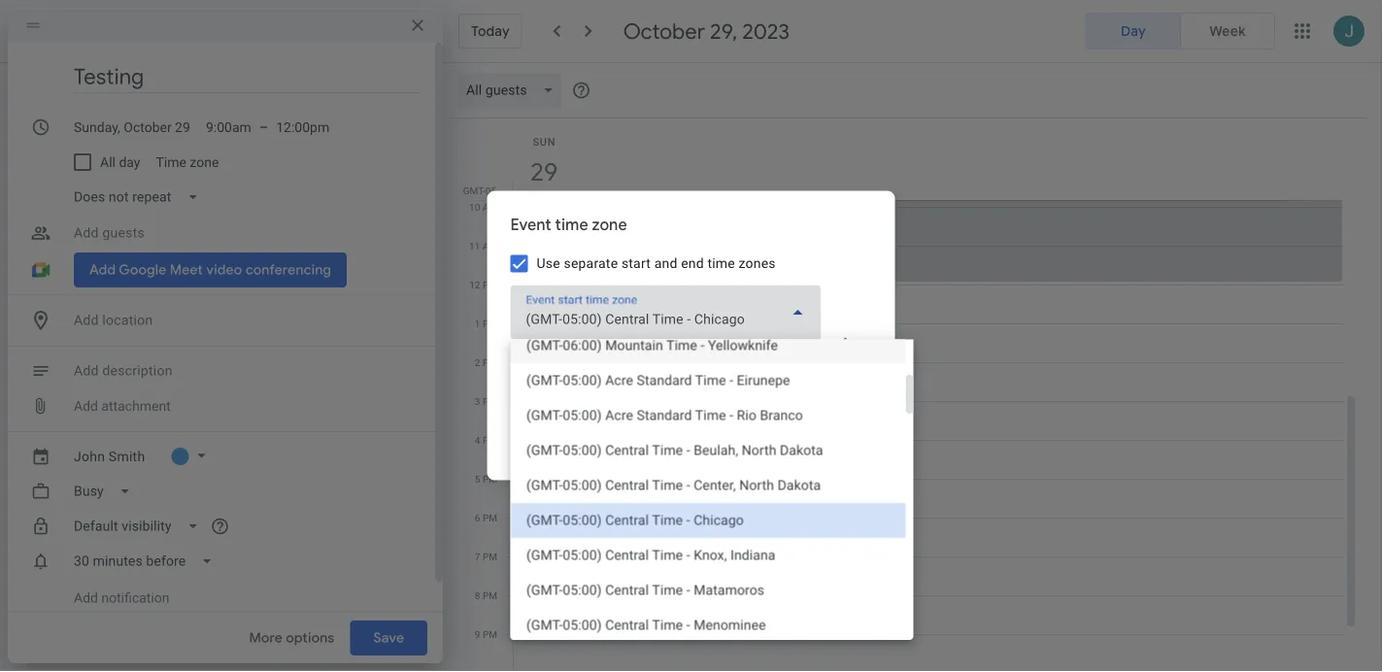 Task type: describe. For each thing, give the bounding box(es) containing it.
(gmt minus 05:00)acre standard time - rio branco option
[[510, 399, 906, 434]]

add notification button
[[66, 581, 177, 616]]

smith
[[109, 448, 145, 464]]

(gmt minus 05:00)central time - chicago option
[[510, 504, 906, 539]]

10 am
[[469, 201, 497, 213]]

11
[[469, 240, 480, 252]]

start
[[622, 255, 651, 272]]

october 29, 2023
[[623, 17, 790, 45]]

use current time zone button
[[590, 432, 748, 478]]

day
[[1121, 22, 1146, 40]]

12 pm
[[469, 279, 497, 290]]

pm for 6 pm
[[483, 512, 497, 524]]

(gmt minus 05:00)acre standard time - eirunepe option
[[510, 364, 906, 399]]

option group containing day
[[1086, 13, 1275, 50]]

add for add notification
[[74, 590, 98, 606]]

2
[[475, 357, 480, 368]]

6 pm
[[475, 512, 497, 524]]

am for 10 am
[[483, 201, 497, 213]]

gmt-
[[463, 185, 485, 196]]

october
[[623, 17, 705, 45]]

time
[[156, 154, 186, 170]]

add attachment button
[[66, 389, 179, 424]]

add for add attachment
[[74, 398, 98, 414]]

all
[[100, 154, 116, 170]]

john smith
[[74, 448, 145, 464]]

(gmt minus 05:00)central time - menominee option
[[510, 609, 906, 644]]

4
[[475, 434, 480, 446]]

29,
[[710, 17, 737, 45]]

(gmt minus 06:00)mountain time - yellowknife option
[[510, 329, 906, 364]]

add notification
[[74, 590, 169, 606]]

cancel
[[764, 446, 809, 464]]

event
[[510, 215, 551, 235]]

pm for 7 pm
[[483, 551, 497, 562]]

10
[[469, 201, 480, 213]]

attachment
[[101, 398, 171, 414]]

Day radio
[[1086, 13, 1181, 50]]

8
[[475, 590, 480, 601]]

2 horizontal spatial time
[[708, 255, 735, 272]]

time zone
[[156, 154, 219, 170]]

today button
[[459, 14, 522, 49]]

use for use separate start and end time zones
[[537, 255, 560, 272]]

week
[[1210, 22, 1246, 40]]

(gmt minus 05:00)central time - knox, indiana option
[[510, 539, 906, 574]]



Task type: vqa. For each thing, say whether or not it's contained in the screenshot.
the GMT-
yes



Task type: locate. For each thing, give the bounding box(es) containing it.
zone up (gmt minus 05:00)central time - center, north dakota option
[[709, 446, 740, 464]]

1 horizontal spatial use
[[598, 446, 622, 464]]

event time zone dialog
[[487, 191, 914, 644]]

pm for 4 pm
[[483, 434, 497, 446]]

time up (gmt minus 05:00)central time - center, north dakota option
[[676, 446, 705, 464]]

0 vertical spatial use
[[537, 255, 560, 272]]

6
[[475, 512, 480, 524]]

use current time zone
[[598, 446, 740, 464]]

(gmt minus 05:00)central time - center, north dakota option
[[510, 469, 906, 504]]

05
[[485, 185, 496, 196]]

event time zone
[[510, 215, 627, 235]]

gmt-05
[[463, 185, 496, 196]]

am right 11
[[483, 240, 497, 252]]

time zone button
[[148, 145, 227, 180]]

0 vertical spatial add
[[74, 398, 98, 414]]

end
[[681, 255, 704, 272]]

today
[[471, 22, 510, 40]]

9 pm
[[475, 629, 497, 640]]

zones
[[739, 255, 776, 272]]

column header
[[513, 119, 1343, 200]]

5 pm
[[475, 473, 497, 485]]

pm right 8
[[483, 590, 497, 601]]

all day
[[100, 154, 140, 170]]

1 vertical spatial time
[[708, 255, 735, 272]]

zone
[[190, 154, 219, 170], [592, 215, 627, 235], [709, 446, 740, 464]]

am
[[483, 201, 497, 213], [483, 240, 497, 252]]

add left attachment on the bottom of the page
[[74, 398, 98, 414]]

pm right 1
[[483, 318, 497, 329]]

1 vertical spatial use
[[598, 446, 622, 464]]

notification
[[101, 590, 169, 606]]

0 horizontal spatial use
[[537, 255, 560, 272]]

pm
[[483, 279, 497, 290], [483, 318, 497, 329], [483, 357, 497, 368], [483, 395, 497, 407], [483, 434, 497, 446], [483, 473, 497, 485], [483, 512, 497, 524], [483, 551, 497, 562], [483, 590, 497, 601], [483, 629, 497, 640]]

current
[[625, 446, 673, 464]]

0 horizontal spatial time
[[555, 215, 588, 235]]

1 vertical spatial add
[[74, 590, 98, 606]]

time
[[555, 215, 588, 235], [708, 255, 735, 272], [676, 446, 705, 464]]

4 pm from the top
[[483, 395, 497, 407]]

4 pm
[[475, 434, 497, 446]]

zone right time
[[190, 154, 219, 170]]

9 pm from the top
[[483, 590, 497, 601]]

1 vertical spatial am
[[483, 240, 497, 252]]

use for use current time zone
[[598, 446, 622, 464]]

cancel button
[[755, 432, 817, 478]]

2 add from the top
[[74, 590, 98, 606]]

day
[[119, 154, 140, 170]]

pm for 2 pm
[[483, 357, 497, 368]]

pm right "3" at the left bottom of the page
[[483, 395, 497, 407]]

time inside button
[[676, 446, 705, 464]]

5 pm from the top
[[483, 434, 497, 446]]

2 pm
[[475, 357, 497, 368]]

pm for 5 pm
[[483, 473, 497, 485]]

3 pm
[[475, 395, 497, 407]]

none field inside event time zone dialog
[[510, 285, 821, 340]]

2 am from the top
[[483, 240, 497, 252]]

0 horizontal spatial zone
[[190, 154, 219, 170]]

add attachment
[[74, 398, 171, 414]]

(gmt minus 05:00)central time - matamoros option
[[510, 574, 906, 609]]

use inside use current time zone button
[[598, 446, 622, 464]]

Add title text field
[[74, 62, 420, 91]]

separate
[[564, 255, 618, 272]]

pm for 9 pm
[[483, 629, 497, 640]]

6 pm from the top
[[483, 473, 497, 485]]

2 vertical spatial time
[[676, 446, 705, 464]]

1 am from the top
[[483, 201, 497, 213]]

option group
[[1086, 13, 1275, 50]]

2023
[[742, 17, 790, 45]]

(gmt minus 05:00)central time - beulah, north dakota option
[[510, 434, 906, 469]]

to element
[[259, 119, 268, 135]]

pm right 9
[[483, 629, 497, 640]]

3 pm from the top
[[483, 357, 497, 368]]

john
[[74, 448, 105, 464]]

pm right 12
[[483, 279, 497, 290]]

2 horizontal spatial zone
[[709, 446, 740, 464]]

time right end
[[708, 255, 735, 272]]

Week radio
[[1180, 13, 1275, 50]]

use left current
[[598, 446, 622, 464]]

None field
[[510, 285, 821, 340]]

8 pm from the top
[[483, 551, 497, 562]]

pm right 2
[[483, 357, 497, 368]]

5
[[475, 473, 480, 485]]

pm right "6"
[[483, 512, 497, 524]]

pm for 12 pm
[[483, 279, 497, 290]]

1 horizontal spatial time
[[676, 446, 705, 464]]

1 pm from the top
[[483, 279, 497, 290]]

pm for 3 pm
[[483, 395, 497, 407]]

grid
[[451, 119, 1359, 671]]

pm right 4
[[483, 434, 497, 446]]

2 vertical spatial zone
[[709, 446, 740, 464]]

1 add from the top
[[74, 398, 98, 414]]

add
[[74, 398, 98, 414], [74, 590, 98, 606]]

0 vertical spatial zone
[[190, 154, 219, 170]]

add left notification
[[74, 590, 98, 606]]

use separate start and end time zones
[[537, 255, 776, 272]]

am for 11 am
[[483, 240, 497, 252]]

9
[[475, 629, 480, 640]]

zone up separate
[[592, 215, 627, 235]]

8 pm
[[475, 590, 497, 601]]

2 pm from the top
[[483, 318, 497, 329]]

7 pm
[[475, 551, 497, 562]]

–
[[259, 119, 268, 135]]

pm right "7"
[[483, 551, 497, 562]]

11 am
[[469, 240, 497, 252]]

use left separate
[[537, 255, 560, 272]]

pm right 5
[[483, 473, 497, 485]]

pm for 8 pm
[[483, 590, 497, 601]]

1
[[475, 318, 480, 329]]

7 pm from the top
[[483, 512, 497, 524]]

and
[[654, 255, 678, 272]]

pm for 1 pm
[[483, 318, 497, 329]]

7
[[475, 551, 480, 562]]

time right event
[[555, 215, 588, 235]]

3
[[475, 395, 480, 407]]

12
[[469, 279, 480, 290]]

use
[[537, 255, 560, 272], [598, 446, 622, 464]]

10 pm from the top
[[483, 629, 497, 640]]

0 vertical spatial am
[[483, 201, 497, 213]]

0 vertical spatial time
[[555, 215, 588, 235]]

1 pm
[[475, 318, 497, 329]]

swap time zones image
[[837, 336, 860, 359]]

grid containing gmt-05
[[451, 119, 1359, 671]]

1 horizontal spatial zone
[[592, 215, 627, 235]]

1 vertical spatial zone
[[592, 215, 627, 235]]

am right 10 at the left top of page
[[483, 201, 497, 213]]



